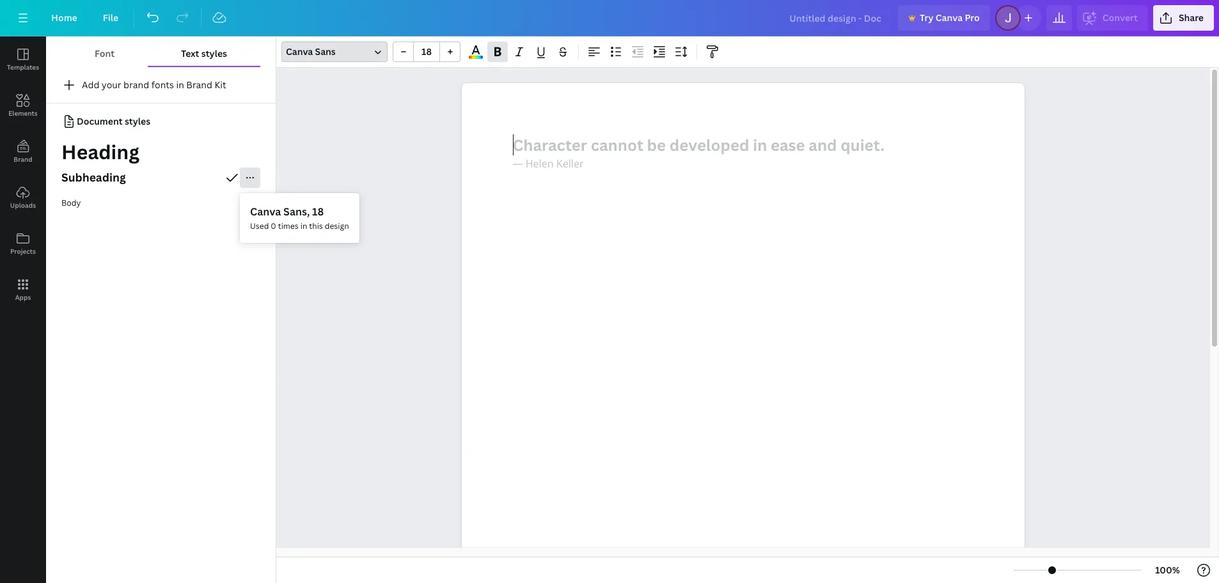 Task type: locate. For each thing, give the bounding box(es) containing it.
in right fonts
[[176, 79, 184, 91]]

in inside button
[[176, 79, 184, 91]]

0 vertical spatial canva
[[936, 12, 963, 24]]

1 horizontal spatial canva
[[286, 45, 313, 58]]

elements button
[[0, 83, 46, 129]]

subheading button
[[46, 165, 276, 191]]

1 vertical spatial in
[[301, 221, 307, 232]]

heading
[[61, 139, 140, 165]]

try canva pro
[[920, 12, 980, 24]]

canva left sans
[[286, 45, 313, 58]]

2 horizontal spatial canva
[[936, 12, 963, 24]]

text
[[181, 47, 199, 60]]

styles
[[201, 47, 227, 60], [125, 115, 150, 127]]

0 horizontal spatial in
[[176, 79, 184, 91]]

1 horizontal spatial in
[[301, 221, 307, 232]]

18
[[312, 205, 324, 219]]

body
[[61, 198, 81, 209]]

1 vertical spatial brand
[[14, 155, 32, 164]]

1 vertical spatial styles
[[125, 115, 150, 127]]

styles down brand
[[125, 115, 150, 127]]

100% button
[[1147, 561, 1189, 581]]

canva up used
[[250, 205, 281, 219]]

projects button
[[0, 221, 46, 267]]

text styles button
[[148, 42, 260, 66]]

0 horizontal spatial canva
[[250, 205, 281, 219]]

0 vertical spatial styles
[[201, 47, 227, 60]]

styles right text
[[201, 47, 227, 60]]

this
[[309, 221, 323, 232]]

0 horizontal spatial styles
[[125, 115, 150, 127]]

home link
[[41, 5, 88, 31]]

brand
[[186, 79, 212, 91], [14, 155, 32, 164]]

100%
[[1156, 564, 1180, 576]]

sans
[[315, 45, 336, 58]]

font button
[[61, 42, 148, 66]]

heading button
[[46, 137, 276, 168]]

brand up 'uploads' button at the top
[[14, 155, 32, 164]]

canva inside button
[[936, 12, 963, 24]]

1 vertical spatial canva
[[286, 45, 313, 58]]

file
[[103, 12, 118, 24]]

None text field
[[462, 83, 1025, 584]]

brand left the kit
[[186, 79, 212, 91]]

0 horizontal spatial brand
[[14, 155, 32, 164]]

brand
[[124, 79, 149, 91]]

canva right try
[[936, 12, 963, 24]]

1 horizontal spatial brand
[[186, 79, 212, 91]]

font
[[95, 47, 115, 60]]

brand inside side panel tab list
[[14, 155, 32, 164]]

canva sans
[[286, 45, 336, 58]]

your
[[102, 79, 121, 91]]

templates button
[[0, 36, 46, 83]]

0
[[271, 221, 276, 232]]

try
[[920, 12, 934, 24]]

side panel tab list
[[0, 36, 46, 313]]

2 vertical spatial canva
[[250, 205, 281, 219]]

canva inside canva sans, 18 used 0 times in this design
[[250, 205, 281, 219]]

elements
[[8, 109, 38, 118]]

0 vertical spatial in
[[176, 79, 184, 91]]

file button
[[93, 5, 129, 31]]

canva inside popup button
[[286, 45, 313, 58]]

text styles
[[181, 47, 227, 60]]

brand button
[[0, 129, 46, 175]]

sans,
[[284, 205, 310, 219]]

templates
[[7, 63, 39, 72]]

kit
[[215, 79, 226, 91]]

styles inside text styles 'button'
[[201, 47, 227, 60]]

share button
[[1154, 5, 1214, 31]]

projects
[[10, 247, 36, 256]]

in left the this
[[301, 221, 307, 232]]

group
[[393, 42, 461, 62]]

canva
[[936, 12, 963, 24], [286, 45, 313, 58], [250, 205, 281, 219]]

1 horizontal spatial styles
[[201, 47, 227, 60]]

in
[[176, 79, 184, 91], [301, 221, 307, 232]]



Task type: describe. For each thing, give the bounding box(es) containing it.
document
[[77, 115, 123, 127]]

subheading
[[61, 170, 126, 185]]

share
[[1179, 12, 1204, 24]]

styles for text styles
[[201, 47, 227, 60]]

home
[[51, 12, 77, 24]]

pro
[[965, 12, 980, 24]]

convert
[[1103, 12, 1138, 24]]

add
[[82, 79, 99, 91]]

try canva pro button
[[898, 5, 990, 31]]

canva sans button
[[282, 42, 388, 62]]

convert button
[[1077, 5, 1148, 31]]

apps
[[15, 293, 31, 302]]

times
[[278, 221, 299, 232]]

body button
[[46, 191, 276, 216]]

canva for sans
[[286, 45, 313, 58]]

main menu bar
[[0, 0, 1220, 36]]

apps button
[[0, 267, 46, 313]]

Design title text field
[[780, 5, 893, 31]]

design
[[325, 221, 349, 232]]

uploads
[[10, 201, 36, 210]]

fonts
[[151, 79, 174, 91]]

canva sans, 18 used 0 times in this design
[[250, 205, 349, 232]]

uploads button
[[0, 175, 46, 221]]

styles for document styles
[[125, 115, 150, 127]]

document styles
[[77, 115, 150, 127]]

add your brand fonts in brand kit
[[82, 79, 226, 91]]

add your brand fonts in brand kit button
[[46, 72, 276, 98]]

in inside canva sans, 18 used 0 times in this design
[[301, 221, 307, 232]]

used
[[250, 221, 269, 232]]

color range image
[[469, 56, 483, 59]]

0 vertical spatial brand
[[186, 79, 212, 91]]

– – number field
[[418, 45, 436, 58]]

canva for sans,
[[250, 205, 281, 219]]



Task type: vqa. For each thing, say whether or not it's contained in the screenshot.
Create related to Create a team
no



